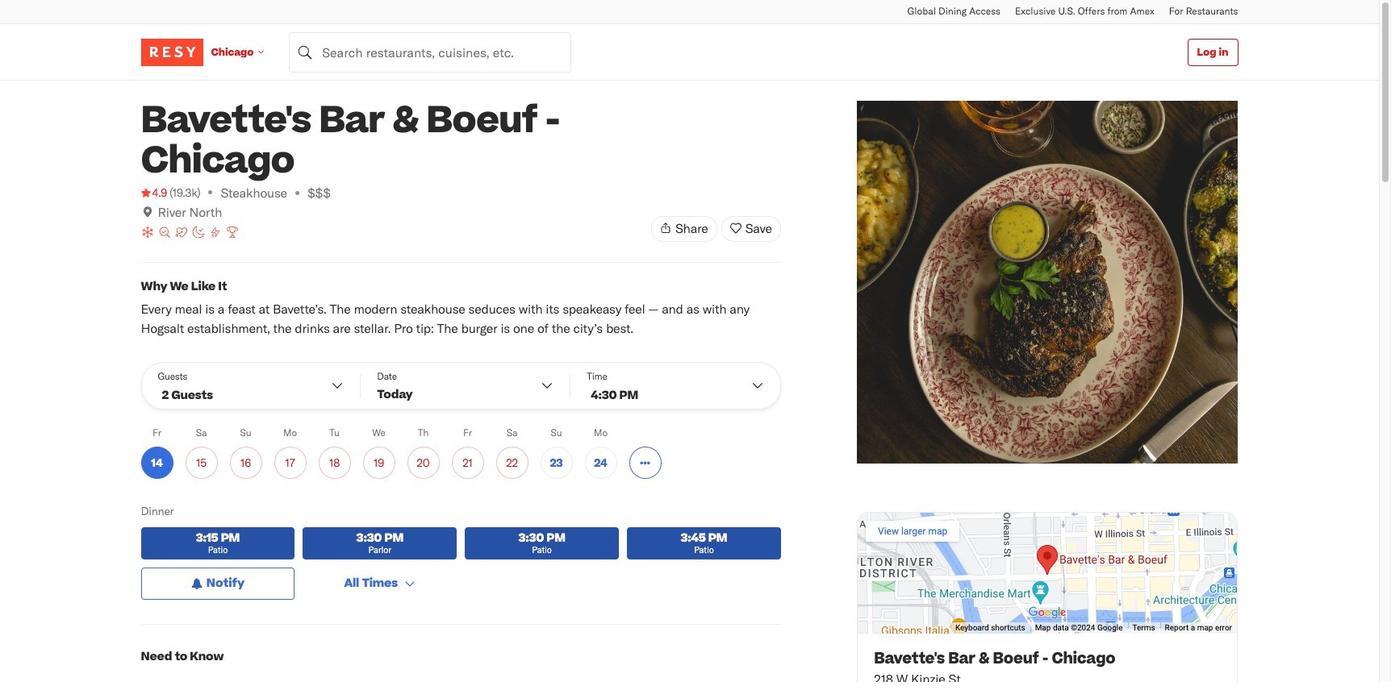Task type: vqa. For each thing, say whether or not it's contained in the screenshot.
3.1 OUT OF 5 STARS image
no



Task type: locate. For each thing, give the bounding box(es) containing it.
None field
[[289, 32, 572, 72]]

Search restaurants, cuisines, etc. text field
[[289, 32, 572, 72]]

4.9 out of 5 stars image
[[141, 185, 167, 201]]



